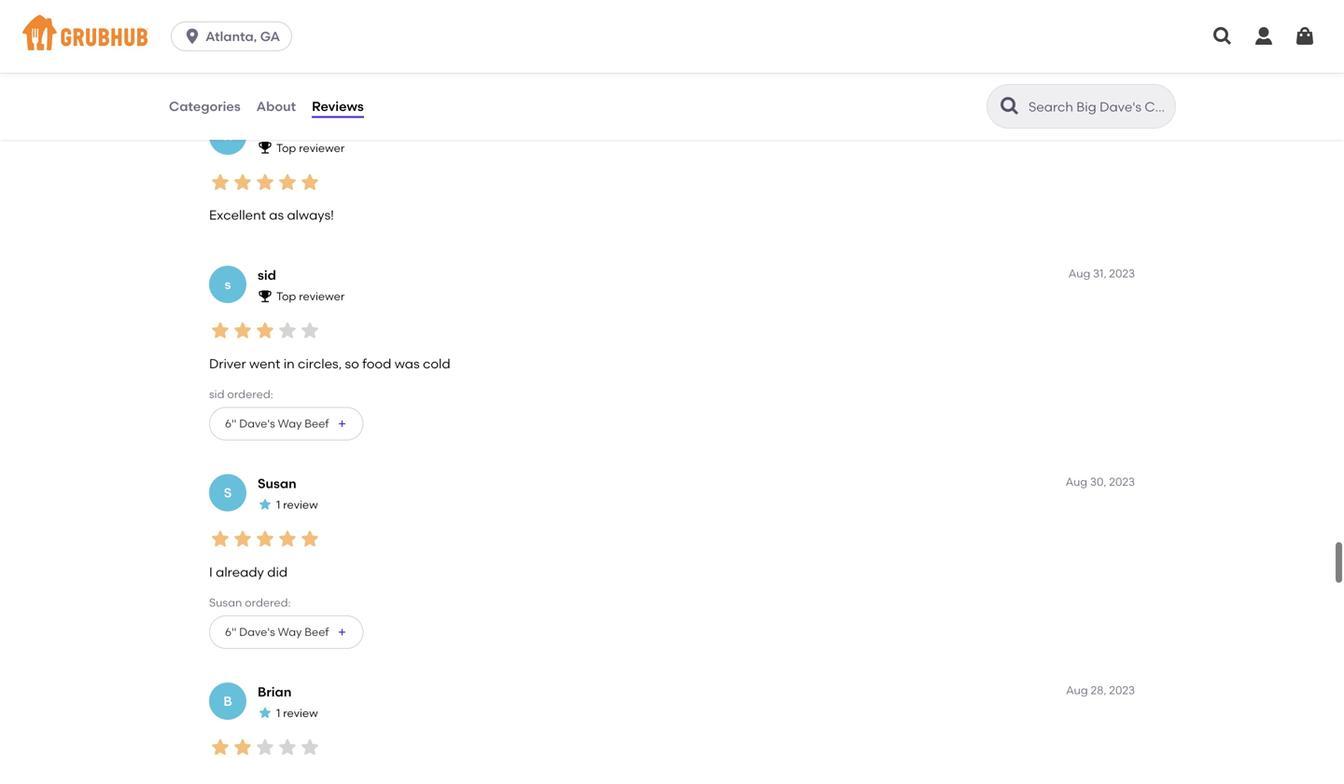 Task type: locate. For each thing, give the bounding box(es) containing it.
sid for sid
[[258, 267, 276, 283]]

1 review for susan
[[276, 499, 318, 512]]

beef inside button
[[239, 60, 264, 74]]

already
[[216, 565, 264, 581]]

plus icon image
[[315, 61, 326, 73], [336, 419, 348, 430], [336, 627, 348, 638]]

aug for i already did
[[1066, 476, 1088, 489]]

main navigation navigation
[[0, 0, 1344, 73]]

reviewer down wayne
[[299, 141, 345, 155]]

way down susan ordered:
[[278, 626, 302, 639]]

1 2023 from the top
[[1109, 118, 1135, 132]]

top
[[276, 141, 296, 155], [276, 290, 296, 303]]

way for in
[[278, 417, 302, 431]]

review for susan
[[283, 499, 318, 512]]

6" dave's way beef button
[[209, 407, 364, 441], [209, 616, 364, 650]]

1 vertical spatial review
[[283, 707, 318, 721]]

categories
[[169, 98, 241, 114]]

top reviewer up circles,
[[276, 290, 345, 303]]

3 2023 from the top
[[1109, 476, 1135, 489]]

trophy icon image for sid
[[258, 289, 273, 304]]

beef for sid
[[305, 417, 329, 431]]

b
[[223, 694, 232, 710]]

1 svg image from the left
[[1212, 25, 1234, 48]]

2023 right 28,
[[1109, 684, 1135, 698]]

ordered: down went
[[227, 388, 273, 402]]

0 vertical spatial susan
[[258, 476, 296, 492]]

in
[[284, 356, 295, 372]]

6" dave's way beef for in
[[225, 417, 329, 431]]

1 way from the top
[[278, 417, 302, 431]]

dave's
[[239, 417, 275, 431], [239, 626, 275, 639]]

1 right s
[[276, 499, 280, 512]]

plus icon image for susan
[[336, 627, 348, 638]]

combo
[[266, 60, 307, 74]]

driver went in circles, so food was cold
[[209, 356, 450, 372]]

search icon image
[[999, 95, 1021, 118]]

way
[[278, 417, 302, 431], [278, 626, 302, 639]]

aug 30, 2023
[[1066, 476, 1135, 489]]

0 horizontal spatial susan
[[209, 597, 242, 610]]

1 vertical spatial way
[[278, 626, 302, 639]]

top down r. wayne
[[276, 141, 296, 155]]

svg image
[[1294, 25, 1316, 48], [183, 27, 202, 46]]

6" down danelle
[[225, 60, 237, 74]]

top reviewer down wayne
[[276, 141, 345, 155]]

1 vertical spatial trophy icon image
[[258, 289, 273, 304]]

6" down sid ordered:
[[225, 417, 237, 431]]

trophy icon image
[[258, 140, 273, 155], [258, 289, 273, 304]]

2 1 review from the top
[[276, 707, 318, 721]]

0 vertical spatial top
[[276, 141, 296, 155]]

susan right s
[[258, 476, 296, 492]]

0 vertical spatial review
[[283, 499, 318, 512]]

ordered: up 6" beef combo button
[[253, 31, 299, 44]]

svg image
[[1212, 25, 1234, 48], [1253, 25, 1275, 48]]

1 down brian
[[276, 707, 280, 721]]

30,
[[1090, 476, 1107, 489]]

1 vertical spatial top
[[276, 290, 296, 303]]

dave's for went
[[239, 417, 275, 431]]

6" dave's way beef button for in
[[209, 407, 364, 441]]

reviewer
[[299, 141, 345, 155], [299, 290, 345, 303]]

1 6" from the top
[[225, 60, 237, 74]]

2 6" from the top
[[225, 417, 237, 431]]

1 vertical spatial 6" dave's way beef button
[[209, 616, 364, 650]]

2 review from the top
[[283, 707, 318, 721]]

1 for susan
[[276, 499, 280, 512]]

1 vertical spatial 6"
[[225, 417, 237, 431]]

6"
[[225, 60, 237, 74], [225, 417, 237, 431], [225, 626, 237, 639]]

2 6" dave's way beef from the top
[[225, 626, 329, 639]]

0 vertical spatial 6"
[[225, 60, 237, 74]]

aug left 31,
[[1069, 267, 1091, 281]]

0 horizontal spatial svg image
[[1212, 25, 1234, 48]]

susan down "already"
[[209, 597, 242, 610]]

reviewer up circles,
[[299, 290, 345, 303]]

0 vertical spatial dave's
[[239, 417, 275, 431]]

3 6" from the top
[[225, 626, 237, 639]]

6" dave's way beef down susan ordered:
[[225, 626, 329, 639]]

0 vertical spatial 1 review
[[276, 499, 318, 512]]

2023 right 31,
[[1109, 267, 1135, 281]]

sid down driver
[[209, 388, 224, 402]]

2 top reviewer from the top
[[276, 290, 345, 303]]

1 6" dave's way beef from the top
[[225, 417, 329, 431]]

6" dave's way beef
[[225, 417, 329, 431], [225, 626, 329, 639]]

6" beef combo
[[225, 60, 307, 74]]

aug left 28,
[[1066, 684, 1088, 698]]

aug left the 30,
[[1066, 476, 1088, 489]]

excellent as always!
[[209, 207, 334, 223]]

1 vertical spatial plus icon image
[[336, 419, 348, 430]]

2 top from the top
[[276, 290, 296, 303]]

review up did
[[283, 499, 318, 512]]

0 vertical spatial 6" dave's way beef
[[225, 417, 329, 431]]

0 vertical spatial 6" dave's way beef button
[[209, 407, 364, 441]]

2 dave's from the top
[[239, 626, 275, 639]]

susan
[[258, 476, 296, 492], [209, 597, 242, 610]]

0 vertical spatial top reviewer
[[276, 141, 345, 155]]

top reviewer
[[276, 141, 345, 155], [276, 290, 345, 303]]

1 vertical spatial 6" dave's way beef
[[225, 626, 329, 639]]

review
[[283, 499, 318, 512], [283, 707, 318, 721]]

sid right s
[[258, 267, 276, 283]]

6" dave's way beef down sid ordered:
[[225, 417, 329, 431]]

0 vertical spatial ordered:
[[253, 31, 299, 44]]

went
[[249, 356, 280, 372]]

dave's down susan ordered:
[[239, 626, 275, 639]]

6" dave's way beef for did
[[225, 626, 329, 639]]

top right s
[[276, 290, 296, 303]]

2 reviewer from the top
[[299, 290, 345, 303]]

1 horizontal spatial sid
[[258, 267, 276, 283]]

4 2023 from the top
[[1109, 684, 1135, 698]]

1 vertical spatial top reviewer
[[276, 290, 345, 303]]

1 trophy icon image from the top
[[258, 140, 273, 155]]

way down in
[[278, 417, 302, 431]]

0 horizontal spatial sid
[[209, 388, 224, 402]]

reviews button
[[311, 73, 365, 140]]

aug
[[1069, 267, 1091, 281], [1066, 476, 1088, 489], [1066, 684, 1088, 698]]

2 2023 from the top
[[1109, 267, 1135, 281]]

0 vertical spatial trophy icon image
[[258, 140, 273, 155]]

1 vertical spatial susan
[[209, 597, 242, 610]]

6" down susan ordered:
[[225, 626, 237, 639]]

0 vertical spatial aug
[[1069, 267, 1091, 281]]

1 horizontal spatial svg image
[[1294, 25, 1316, 48]]

1 vertical spatial beef
[[305, 417, 329, 431]]

0 vertical spatial way
[[278, 417, 302, 431]]

2 1 from the top
[[276, 707, 280, 721]]

0 horizontal spatial svg image
[[183, 27, 202, 46]]

1 6" dave's way beef button from the top
[[209, 407, 364, 441]]

1 review from the top
[[283, 499, 318, 512]]

1 vertical spatial aug
[[1066, 476, 1088, 489]]

s
[[225, 277, 231, 293]]

1 horizontal spatial svg image
[[1253, 25, 1275, 48]]

1 horizontal spatial susan
[[258, 476, 296, 492]]

1 vertical spatial 1
[[276, 707, 280, 721]]

r. wayne
[[258, 119, 317, 135]]

ordered: down did
[[245, 597, 291, 610]]

1 dave's from the top
[[239, 417, 275, 431]]

1 review
[[276, 499, 318, 512], [276, 707, 318, 721]]

review down brian
[[283, 707, 318, 721]]

1
[[276, 499, 280, 512], [276, 707, 280, 721]]

2 vertical spatial 6"
[[225, 626, 237, 639]]

6" dave's way beef button down sid ordered:
[[209, 407, 364, 441]]

food
[[362, 356, 391, 372]]

2 vertical spatial ordered:
[[245, 597, 291, 610]]

trophy icon image right s
[[258, 289, 273, 304]]

1 vertical spatial dave's
[[239, 626, 275, 639]]

1 top from the top
[[276, 141, 296, 155]]

0 vertical spatial reviewer
[[299, 141, 345, 155]]

2023 for i already did
[[1109, 476, 1135, 489]]

reviewer for r. wayne
[[299, 141, 345, 155]]

1 vertical spatial ordered:
[[227, 388, 273, 402]]

2 6" dave's way beef button from the top
[[209, 616, 364, 650]]

1 1 from the top
[[276, 499, 280, 512]]

brian
[[258, 685, 292, 701]]

1 review up did
[[276, 499, 318, 512]]

susan ordered:
[[209, 597, 291, 610]]

1 vertical spatial sid
[[209, 388, 224, 402]]

6" dave's way beef button down susan ordered:
[[209, 616, 364, 650]]

1 review down brian
[[276, 707, 318, 721]]

2023 right "04,"
[[1109, 118, 1135, 132]]

danelle ordered:
[[209, 31, 299, 44]]

0 vertical spatial beef
[[239, 60, 264, 74]]

sid for sid ordered:
[[209, 388, 224, 402]]

sid
[[258, 267, 276, 283], [209, 388, 224, 402]]

reviews
[[312, 98, 364, 114]]

2 trophy icon image from the top
[[258, 289, 273, 304]]

1 1 review from the top
[[276, 499, 318, 512]]

2 vertical spatial beef
[[305, 626, 329, 639]]

beef
[[239, 60, 264, 74], [305, 417, 329, 431], [305, 626, 329, 639]]

star icon image
[[209, 171, 232, 194], [232, 171, 254, 194], [254, 171, 276, 194], [276, 171, 299, 194], [299, 171, 321, 194], [209, 320, 232, 342], [232, 320, 254, 342], [254, 320, 276, 342], [276, 320, 299, 342], [299, 320, 321, 342], [258, 497, 273, 512], [209, 528, 232, 551], [232, 528, 254, 551], [254, 528, 276, 551], [276, 528, 299, 551], [299, 528, 321, 551], [258, 706, 273, 721], [209, 737, 232, 759], [232, 737, 254, 759], [254, 737, 276, 759], [276, 737, 299, 759], [299, 737, 321, 759]]

0 vertical spatial 1
[[276, 499, 280, 512]]

r
[[223, 128, 232, 144]]

dave's down sid ordered:
[[239, 417, 275, 431]]

reviewer for sid
[[299, 290, 345, 303]]

trophy icon image for r. wayne
[[258, 140, 273, 155]]

2 vertical spatial plus icon image
[[336, 627, 348, 638]]

6" beef combo button
[[209, 50, 342, 84]]

2023
[[1109, 118, 1135, 132], [1109, 267, 1135, 281], [1109, 476, 1135, 489], [1109, 684, 1135, 698]]

1 vertical spatial 1 review
[[276, 707, 318, 721]]

1 vertical spatial reviewer
[[299, 290, 345, 303]]

31,
[[1093, 267, 1107, 281]]

0 vertical spatial plus icon image
[[315, 61, 326, 73]]

2 way from the top
[[278, 626, 302, 639]]

2023 right the 30,
[[1109, 476, 1135, 489]]

about
[[256, 98, 296, 114]]

ordered:
[[253, 31, 299, 44], [227, 388, 273, 402], [245, 597, 291, 610]]

circles,
[[298, 356, 342, 372]]

trophy icon image down r.
[[258, 140, 273, 155]]

Search Big Dave's Cheesesteaks - Downtown search field
[[1027, 98, 1170, 116]]

1 top reviewer from the top
[[276, 141, 345, 155]]

1 reviewer from the top
[[299, 141, 345, 155]]

0 vertical spatial sid
[[258, 267, 276, 283]]

as
[[269, 207, 284, 223]]



Task type: vqa. For each thing, say whether or not it's contained in the screenshot.
Delivery
no



Task type: describe. For each thing, give the bounding box(es) containing it.
atlanta,
[[205, 28, 257, 44]]

ordered: for sid
[[227, 388, 273, 402]]

top reviewer for r. wayne
[[276, 141, 345, 155]]

susan for susan
[[258, 476, 296, 492]]

did
[[267, 565, 288, 581]]

ordered: for susan
[[245, 597, 291, 610]]

1 review for brian
[[276, 707, 318, 721]]

2 vertical spatial aug
[[1066, 684, 1088, 698]]

r.
[[258, 119, 270, 135]]

about button
[[255, 73, 297, 140]]

2 svg image from the left
[[1253, 25, 1275, 48]]

atlanta, ga button
[[171, 21, 300, 51]]

6" dave's way beef button for did
[[209, 616, 364, 650]]

sid ordered:
[[209, 388, 273, 402]]

ga
[[260, 28, 280, 44]]

wayne
[[273, 119, 317, 135]]

28,
[[1091, 684, 1107, 698]]

6" for sid
[[225, 417, 237, 431]]

1 for brian
[[276, 707, 280, 721]]

top reviewer for sid
[[276, 290, 345, 303]]

driver
[[209, 356, 246, 372]]

i
[[209, 565, 213, 581]]

excellent
[[209, 207, 266, 223]]

so
[[345, 356, 359, 372]]

svg image inside atlanta, ga button
[[183, 27, 202, 46]]

2023 for excellent as always!
[[1109, 118, 1135, 132]]

aug 31, 2023
[[1069, 267, 1135, 281]]

aug for driver went in circles, so food was cold
[[1069, 267, 1091, 281]]

plus icon image for sid
[[336, 419, 348, 430]]

beef for susan
[[305, 626, 329, 639]]

always!
[[287, 207, 334, 223]]

04,
[[1090, 118, 1107, 132]]

aug 28, 2023
[[1066, 684, 1135, 698]]

way for did
[[278, 626, 302, 639]]

sep 04, 2023
[[1067, 118, 1135, 132]]

top for sid
[[276, 290, 296, 303]]

danelle
[[209, 31, 250, 44]]

cold
[[423, 356, 450, 372]]

i already did
[[209, 565, 288, 581]]

6" for susan
[[225, 626, 237, 639]]

review for brian
[[283, 707, 318, 721]]

atlanta, ga
[[205, 28, 280, 44]]

2023 for driver went in circles, so food was cold
[[1109, 267, 1135, 281]]

susan for susan ordered:
[[209, 597, 242, 610]]

6" inside button
[[225, 60, 237, 74]]

top for r. wayne
[[276, 141, 296, 155]]

dave's for already
[[239, 626, 275, 639]]

categories button
[[168, 73, 241, 140]]

sep
[[1067, 118, 1088, 132]]

s
[[224, 485, 232, 501]]

plus icon image inside 6" beef combo button
[[315, 61, 326, 73]]

was
[[395, 356, 420, 372]]



